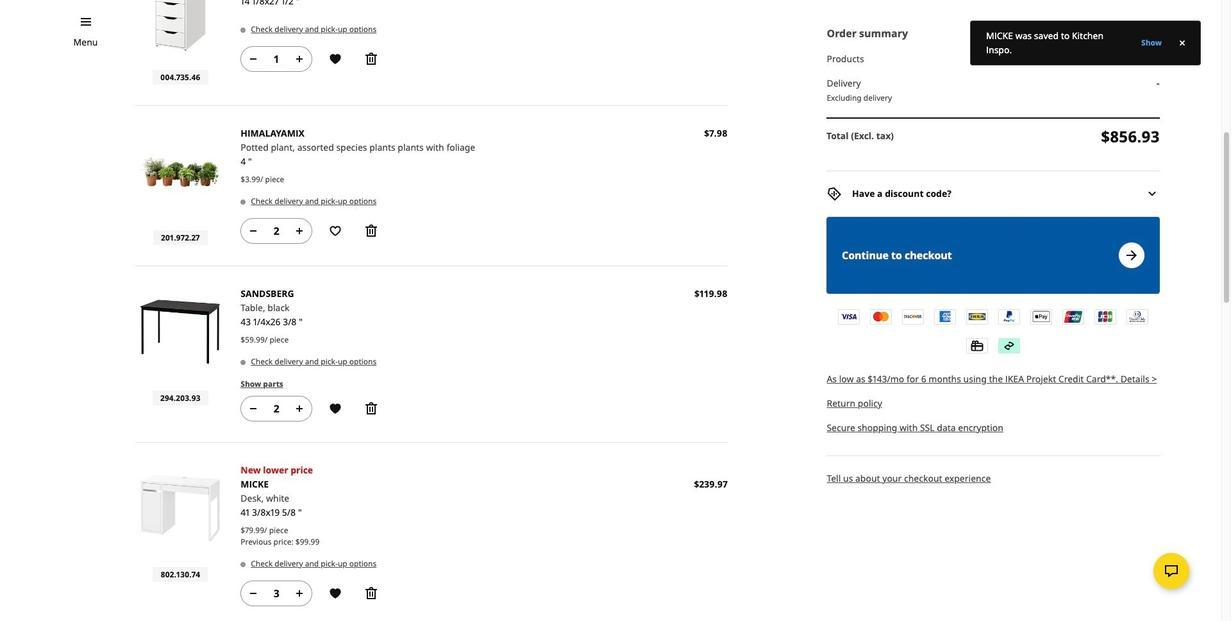Task type: vqa. For each thing, say whether or not it's contained in the screenshot.
the american express icon
yes



Task type: locate. For each thing, give the bounding box(es) containing it.
discover image
[[903, 310, 924, 324]]

None text field
[[264, 401, 290, 416]]

master card image
[[871, 310, 892, 324]]

ikea micke art image
[[136, 463, 225, 553]]

union pay image
[[1064, 310, 1084, 324]]

apple pay image
[[1032, 310, 1052, 324]]

ikea alex art image
[[136, 0, 225, 56]]

ikea credit card image
[[968, 310, 988, 324]]

None text field
[[264, 51, 290, 67], [264, 223, 290, 239], [264, 585, 290, 601], [264, 51, 290, 67], [264, 223, 290, 239], [264, 585, 290, 601]]

ikea gift card image
[[968, 339, 988, 353]]

alert dialog
[[971, 21, 1202, 65]]

ikea sandsberg spr image
[[136, 287, 225, 377]]



Task type: describe. For each thing, give the bounding box(es) containing it.
visa image
[[839, 310, 860, 324]]

american express image
[[935, 310, 956, 324]]

start chat image
[[1165, 563, 1180, 579]]

diners club image
[[1128, 310, 1148, 324]]

ikea himalayamix art image
[[136, 126, 225, 216]]

jcb image
[[1096, 310, 1116, 324]]

after pay image
[[1000, 339, 1020, 353]]

paypal image
[[1000, 310, 1020, 324]]



